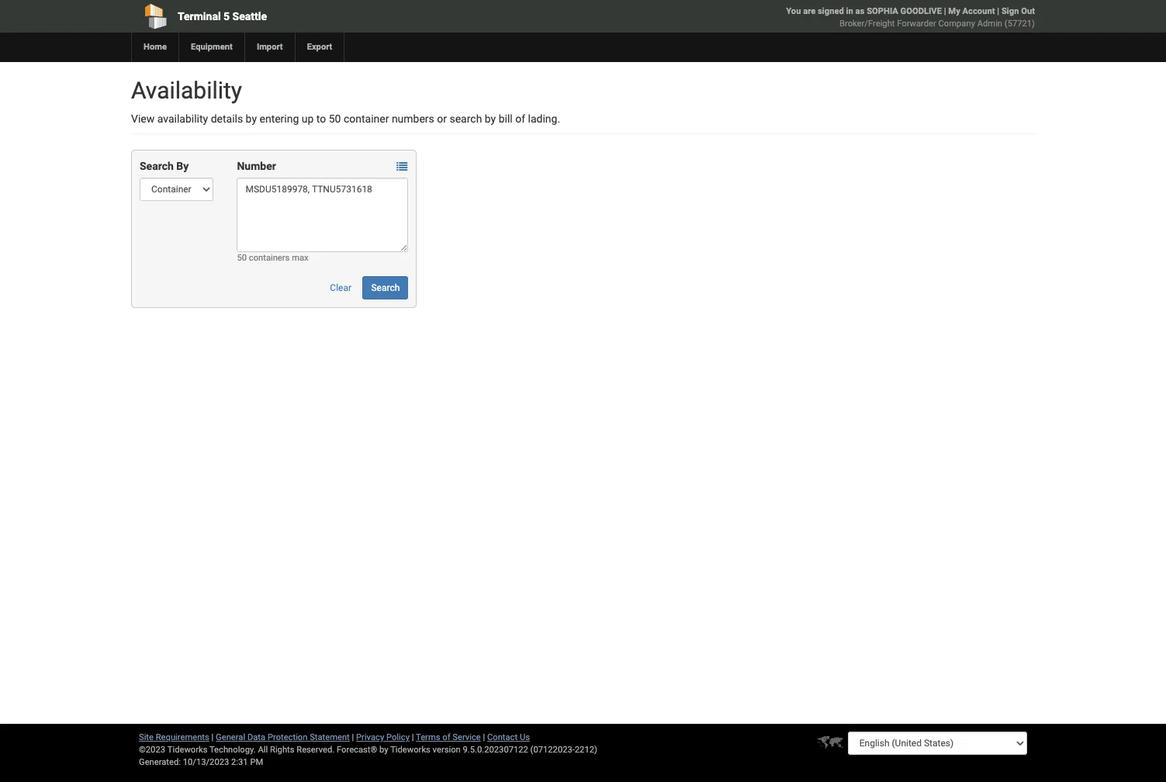 Task type: vqa. For each thing, say whether or not it's contained in the screenshot.
the top Notifications
no



Task type: describe. For each thing, give the bounding box(es) containing it.
seattle
[[232, 10, 267, 23]]

service
[[453, 733, 481, 743]]

0 horizontal spatial by
[[246, 113, 257, 125]]

you are signed in as sophia goodlive | my account | sign out broker/freight forwarder company admin (57721)
[[786, 6, 1035, 29]]

or
[[437, 113, 447, 125]]

terminal 5 seattle
[[178, 10, 267, 23]]

terms
[[416, 733, 440, 743]]

export link
[[295, 33, 344, 62]]

numbers
[[392, 113, 434, 125]]

by inside site requirements | general data protection statement | privacy policy | terms of service | contact us ©2023 tideworks technology. all rights reserved. forecast® by tideworks version 9.5.0.202307122 (07122023-2212) generated: 10/13/2023 2:31 pm
[[380, 745, 388, 755]]

forwarder
[[897, 19, 936, 29]]

admin
[[978, 19, 1003, 29]]

protection
[[268, 733, 308, 743]]

site requirements | general data protection statement | privacy policy | terms of service | contact us ©2023 tideworks technology. all rights reserved. forecast® by tideworks version 9.5.0.202307122 (07122023-2212) generated: 10/13/2023 2:31 pm
[[139, 733, 597, 767]]

clear
[[330, 282, 352, 293]]

general
[[216, 733, 245, 743]]

©2023 tideworks
[[139, 745, 208, 755]]

version
[[433, 745, 461, 755]]

of inside site requirements | general data protection statement | privacy policy | terms of service | contact us ©2023 tideworks technology. all rights reserved. forecast® by tideworks version 9.5.0.202307122 (07122023-2212) generated: 10/13/2023 2:31 pm
[[443, 733, 451, 743]]

statement
[[310, 733, 350, 743]]

in
[[846, 6, 853, 16]]

generated:
[[139, 757, 181, 767]]

lading.
[[528, 113, 560, 125]]

search
[[450, 113, 482, 125]]

my
[[949, 6, 961, 16]]

| up the tideworks
[[412, 733, 414, 743]]

| left my
[[944, 6, 946, 16]]

contact
[[487, 733, 518, 743]]

policy
[[386, 733, 410, 743]]

forecast®
[[337, 745, 377, 755]]

terminal
[[178, 10, 221, 23]]

up
[[302, 113, 314, 125]]

search by
[[140, 160, 189, 172]]

| up forecast®
[[352, 733, 354, 743]]

reserved.
[[297, 745, 335, 755]]

2 horizontal spatial by
[[485, 113, 496, 125]]

search for search by
[[140, 160, 174, 172]]

site
[[139, 733, 154, 743]]

terms of service link
[[416, 733, 481, 743]]

0 vertical spatial 50
[[329, 113, 341, 125]]

1 horizontal spatial of
[[515, 113, 525, 125]]

company
[[939, 19, 975, 29]]

| up "9.5.0.202307122"
[[483, 733, 485, 743]]



Task type: locate. For each thing, give the bounding box(es) containing it.
0 horizontal spatial of
[[443, 733, 451, 743]]

max
[[292, 253, 309, 263]]

0 vertical spatial of
[[515, 113, 525, 125]]

search inside button
[[371, 282, 400, 293]]

of
[[515, 113, 525, 125], [443, 733, 451, 743]]

50 left containers
[[237, 253, 247, 263]]

availability
[[157, 113, 208, 125]]

(57721)
[[1005, 19, 1035, 29]]

search
[[140, 160, 174, 172], [371, 282, 400, 293]]

of right "bill"
[[515, 113, 525, 125]]

search right clear
[[371, 282, 400, 293]]

signed
[[818, 6, 844, 16]]

my account link
[[949, 6, 995, 16]]

by down the privacy policy link
[[380, 745, 388, 755]]

50 containers max
[[237, 253, 309, 263]]

tideworks
[[390, 745, 431, 755]]

to
[[316, 113, 326, 125]]

search for search
[[371, 282, 400, 293]]

search button
[[363, 276, 408, 300]]

1 horizontal spatial 50
[[329, 113, 341, 125]]

0 horizontal spatial 50
[[237, 253, 247, 263]]

50 right to
[[329, 113, 341, 125]]

import
[[257, 42, 283, 52]]

equipment
[[191, 42, 233, 52]]

us
[[520, 733, 530, 743]]

by
[[176, 160, 189, 172]]

50
[[329, 113, 341, 125], [237, 253, 247, 263]]

Number text field
[[237, 178, 408, 252]]

(07122023-
[[530, 745, 575, 755]]

containers
[[249, 253, 290, 263]]

0 horizontal spatial search
[[140, 160, 174, 172]]

privacy policy link
[[356, 733, 410, 743]]

of up version
[[443, 733, 451, 743]]

sign out link
[[1002, 6, 1035, 16]]

number
[[237, 160, 276, 172]]

search left the by
[[140, 160, 174, 172]]

| left general
[[212, 733, 214, 743]]

1 horizontal spatial by
[[380, 745, 388, 755]]

account
[[963, 6, 995, 16]]

1 horizontal spatial search
[[371, 282, 400, 293]]

clear button
[[322, 276, 360, 300]]

0 vertical spatial search
[[140, 160, 174, 172]]

data
[[247, 733, 265, 743]]

export
[[307, 42, 332, 52]]

home link
[[131, 33, 178, 62]]

broker/freight
[[840, 19, 895, 29]]

show list image
[[397, 162, 408, 172]]

10/13/2023
[[183, 757, 229, 767]]

are
[[803, 6, 816, 16]]

entering
[[260, 113, 299, 125]]

|
[[944, 6, 946, 16], [997, 6, 1000, 16], [212, 733, 214, 743], [352, 733, 354, 743], [412, 733, 414, 743], [483, 733, 485, 743]]

5
[[224, 10, 230, 23]]

goodlive
[[901, 6, 942, 16]]

all
[[258, 745, 268, 755]]

contact us link
[[487, 733, 530, 743]]

home
[[144, 42, 167, 52]]

technology.
[[209, 745, 256, 755]]

2:31
[[231, 757, 248, 767]]

| left the sign
[[997, 6, 1000, 16]]

general data protection statement link
[[216, 733, 350, 743]]

equipment link
[[178, 33, 244, 62]]

1 vertical spatial of
[[443, 733, 451, 743]]

1 vertical spatial 50
[[237, 253, 247, 263]]

terminal 5 seattle link
[[131, 0, 494, 33]]

by
[[246, 113, 257, 125], [485, 113, 496, 125], [380, 745, 388, 755]]

pm
[[250, 757, 263, 767]]

availability
[[131, 77, 242, 104]]

sign
[[1002, 6, 1019, 16]]

import link
[[244, 33, 295, 62]]

rights
[[270, 745, 294, 755]]

by left "bill"
[[485, 113, 496, 125]]

1 vertical spatial search
[[371, 282, 400, 293]]

out
[[1021, 6, 1035, 16]]

by right details
[[246, 113, 257, 125]]

9.5.0.202307122
[[463, 745, 528, 755]]

requirements
[[156, 733, 209, 743]]

container
[[344, 113, 389, 125]]

site requirements link
[[139, 733, 209, 743]]

bill
[[499, 113, 513, 125]]

details
[[211, 113, 243, 125]]

view availability details by entering up to 50 container numbers or search by bill of lading.
[[131, 113, 560, 125]]

2212)
[[575, 745, 597, 755]]

sophia
[[867, 6, 898, 16]]

as
[[856, 6, 865, 16]]

view
[[131, 113, 155, 125]]

privacy
[[356, 733, 384, 743]]

you
[[786, 6, 801, 16]]



